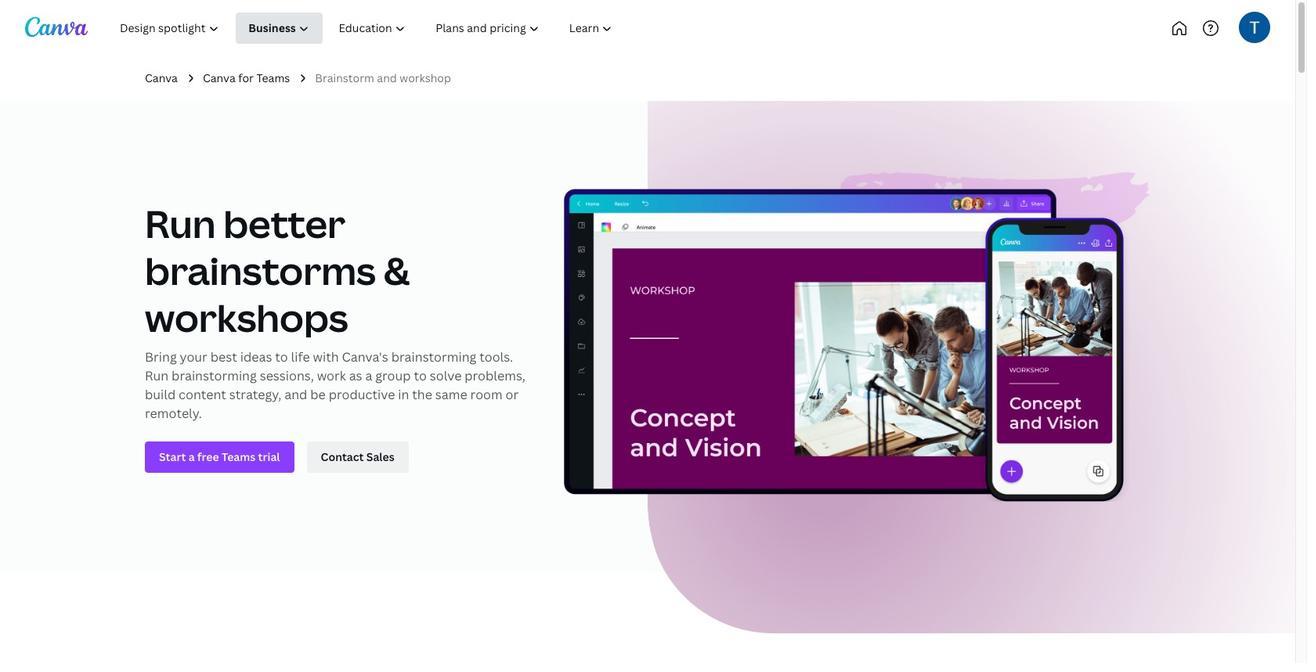 Task type: vqa. For each thing, say whether or not it's contained in the screenshot.
the
yes



Task type: describe. For each thing, give the bounding box(es) containing it.
room
[[471, 387, 503, 404]]

in
[[398, 387, 409, 404]]

canva link
[[145, 70, 178, 87]]

same
[[436, 387, 468, 404]]

brainstorms
[[145, 246, 376, 297]]

or
[[506, 387, 519, 404]]

canva's
[[342, 349, 389, 366]]

your
[[180, 349, 208, 366]]

canva for canva for teams
[[203, 71, 236, 85]]

1 horizontal spatial to
[[414, 368, 427, 385]]

canva for canva
[[145, 71, 178, 85]]

bring
[[145, 349, 177, 366]]

a
[[366, 368, 373, 385]]

life
[[291, 349, 310, 366]]

0 vertical spatial to
[[275, 349, 288, 366]]

1 horizontal spatial and
[[377, 71, 397, 85]]

best
[[211, 349, 237, 366]]

frame 10288828 (1) image
[[648, 101, 1296, 634]]

top level navigation element
[[107, 13, 680, 44]]

and inside run better brainstorms & workshops bring your best ideas to life with canva's brainstorming tools. run brainstorming sessions, work as a group to solve problems, build content strategy, and be productive in the same room or remotely.
[[285, 387, 308, 404]]

tools.
[[480, 349, 513, 366]]

the
[[412, 387, 433, 404]]

1 horizontal spatial brainstorming
[[392, 349, 477, 366]]

sessions,
[[260, 368, 314, 385]]

work
[[317, 368, 346, 385]]

with
[[313, 349, 339, 366]]

canva for teams link
[[203, 70, 290, 87]]

workshop
[[400, 71, 451, 85]]

brainstorm and workshop
[[315, 71, 451, 85]]

teams
[[257, 71, 290, 85]]



Task type: locate. For each thing, give the bounding box(es) containing it.
to left "life"
[[275, 349, 288, 366]]

1 horizontal spatial canva
[[203, 71, 236, 85]]

productive
[[329, 387, 395, 404]]

&
[[384, 246, 410, 297]]

1 vertical spatial run
[[145, 368, 169, 385]]

0 vertical spatial and
[[377, 71, 397, 85]]

as
[[349, 368, 363, 385]]

be
[[311, 387, 326, 404]]

run better brainstorms & workshops bring your best ideas to life with canva's brainstorming tools. run brainstorming sessions, work as a group to solve problems, build content strategy, and be productive in the same room or remotely.
[[145, 199, 526, 423]]

and down sessions,
[[285, 387, 308, 404]]

foreground image - brainstorm and workshop image
[[564, 172, 1151, 502]]

remotely.
[[145, 405, 202, 423]]

1 canva from the left
[[145, 71, 178, 85]]

brainstorming
[[392, 349, 477, 366], [172, 368, 257, 385]]

canva for teams
[[203, 71, 290, 85]]

build
[[145, 387, 176, 404]]

to up the "the"
[[414, 368, 427, 385]]

0 horizontal spatial brainstorming
[[172, 368, 257, 385]]

0 horizontal spatial and
[[285, 387, 308, 404]]

solve
[[430, 368, 462, 385]]

0 vertical spatial run
[[145, 199, 216, 250]]

run
[[145, 199, 216, 250], [145, 368, 169, 385]]

better
[[223, 199, 346, 250]]

workshops
[[145, 293, 349, 344]]

content
[[179, 387, 226, 404]]

0 horizontal spatial canva
[[145, 71, 178, 85]]

and
[[377, 71, 397, 85], [285, 387, 308, 404]]

for
[[238, 71, 254, 85]]

brainstorm
[[315, 71, 375, 85]]

2 run from the top
[[145, 368, 169, 385]]

1 run from the top
[[145, 199, 216, 250]]

1 vertical spatial brainstorming
[[172, 368, 257, 385]]

2 canva from the left
[[203, 71, 236, 85]]

and left "workshop"
[[377, 71, 397, 85]]

0 vertical spatial brainstorming
[[392, 349, 477, 366]]

problems,
[[465, 368, 526, 385]]

brainstorming down best
[[172, 368, 257, 385]]

1 vertical spatial to
[[414, 368, 427, 385]]

to
[[275, 349, 288, 366], [414, 368, 427, 385]]

1 vertical spatial and
[[285, 387, 308, 404]]

group
[[376, 368, 411, 385]]

canva
[[145, 71, 178, 85], [203, 71, 236, 85]]

ideas
[[240, 349, 272, 366]]

strategy,
[[229, 387, 282, 404]]

brainstorming up solve
[[392, 349, 477, 366]]

0 horizontal spatial to
[[275, 349, 288, 366]]



